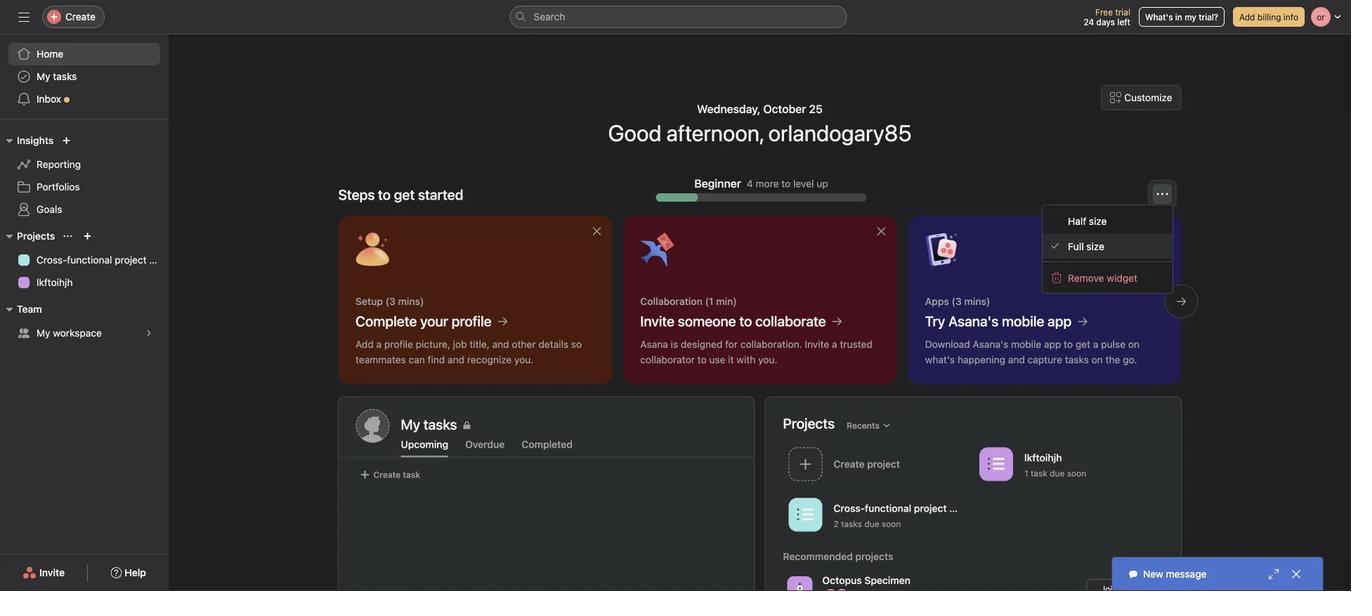 Task type: vqa. For each thing, say whether or not it's contained in the screenshot.
'Full size' link
yes



Task type: describe. For each thing, give the bounding box(es) containing it.
steps
[[338, 186, 375, 203]]

portfolios link
[[8, 176, 160, 198]]

you. inside add a profile picture, job title, and other details so teammates can find and recognize you.
[[514, 354, 533, 366]]

lkftoihjh 1 task due soon
[[1025, 452, 1087, 478]]

profile for a
[[384, 338, 413, 350]]

dismiss image for complete your profile
[[591, 226, 602, 237]]

try asana's mobile app
[[925, 313, 1072, 329]]

my workspace
[[37, 327, 102, 339]]

to inside beginner 4 more to level up
[[782, 178, 791, 189]]

4
[[747, 178, 753, 189]]

widget
[[1107, 272, 1138, 283]]

upcoming button
[[401, 439, 449, 457]]

collaboration (1 min)
[[640, 296, 737, 307]]

cross- for cross-functional project plan 2 tasks due soon
[[834, 502, 865, 514]]

for
[[725, 338, 738, 350]]

to inside asana is designed for collaboration. invite a trusted collaborator to use it with you.
[[697, 354, 707, 366]]

complete
[[355, 313, 417, 329]]

help button
[[101, 560, 155, 586]]

find
[[427, 354, 445, 366]]

try
[[925, 313, 945, 329]]

soon inside cross-functional project plan 2 tasks due soon
[[882, 519, 901, 529]]

orlandogary85
[[769, 119, 912, 146]]

0 horizontal spatial and
[[447, 354, 464, 366]]

rocket image
[[794, 583, 807, 591]]

wednesday,
[[697, 102, 761, 116]]

upcoming
[[401, 439, 449, 450]]

due inside lkftoihjh 1 task due soon
[[1050, 468, 1065, 478]]

get started
[[394, 186, 464, 203]]

soon inside lkftoihjh 1 task due soon
[[1067, 468, 1087, 478]]

insights element
[[0, 128, 169, 224]]

asana's for download
[[973, 338, 1008, 350]]

inbox
[[37, 93, 61, 105]]

what's
[[925, 354, 955, 366]]

collaboration
[[640, 296, 702, 307]]

add for add a profile picture, job title, and other details so teammates can find and recognize you.
[[355, 338, 373, 350]]

lkftoihjh link
[[8, 271, 160, 294]]

and inside the download asana's mobile app to get a pulse on what's happening and capture tasks on the go.
[[1008, 354, 1025, 366]]

team
[[17, 303, 42, 315]]

insights
[[17, 135, 54, 146]]

(3 mins) for asana's
[[952, 296, 990, 307]]

full size link
[[1043, 233, 1173, 259]]

create task
[[374, 470, 420, 480]]

actions image
[[1157, 188, 1169, 200]]

my workspace link
[[8, 322, 160, 344]]

close image
[[1291, 569, 1302, 580]]

to right steps
[[378, 186, 391, 203]]

inbox link
[[8, 88, 160, 110]]

1 horizontal spatial on
[[1128, 338, 1140, 350]]

global element
[[0, 34, 169, 119]]

a for try
[[1093, 338, 1099, 350]]

functional for cross-functional project plan
[[67, 254, 112, 266]]

more
[[756, 178, 779, 189]]

expand new message image
[[1269, 569, 1280, 580]]

full
[[1068, 240, 1084, 252]]

you. inside asana is designed for collaboration. invite a trusted collaborator to use it with you.
[[758, 354, 777, 366]]

go.
[[1123, 354, 1137, 366]]

team button
[[0, 301, 42, 318]]

setup (3 mins)
[[355, 296, 424, 307]]

beginner 4 more to level up
[[695, 177, 829, 190]]

create project
[[834, 458, 900, 470]]

goals link
[[8, 198, 160, 221]]

dismiss recommendation image
[[1146, 585, 1154, 591]]

half size link
[[1043, 208, 1173, 233]]

in
[[1176, 12, 1183, 22]]

size for half size
[[1089, 215, 1107, 227]]

reporting link
[[8, 153, 160, 176]]

add a profile picture, job title, and other details so teammates can find and recognize you.
[[355, 338, 582, 366]]

setup
[[355, 296, 383, 307]]

left
[[1118, 17, 1131, 27]]

title,
[[469, 338, 489, 350]]

my tasks link
[[401, 415, 737, 435]]

create for create task
[[374, 470, 401, 480]]

invite for invite someone to collaborate
[[640, 313, 674, 329]]

with
[[737, 354, 756, 366]]

my for my workspace
[[37, 327, 50, 339]]

what's in my trial? button
[[1139, 7, 1225, 27]]

beginner
[[695, 177, 741, 190]]

half
[[1068, 215, 1087, 227]]

octopus specimen
[[823, 575, 911, 586]]

capture
[[1028, 354, 1062, 366]]

1
[[1025, 468, 1029, 478]]

customize
[[1125, 92, 1173, 103]]

project for cross-functional project plan 2 tasks due soon
[[914, 502, 947, 514]]

app for try asana's mobile app
[[1048, 313, 1072, 329]]

recents button
[[841, 416, 898, 435]]

apps
[[925, 296, 949, 307]]

profile for your
[[451, 313, 491, 329]]

customize button
[[1102, 85, 1182, 110]]

designed
[[681, 338, 722, 350]]

goals
[[37, 203, 62, 215]]

collaborator
[[640, 354, 695, 366]]

octopus specimen link
[[823, 575, 911, 586]]

cross-functional project plan
[[37, 254, 169, 266]]

24
[[1084, 17, 1095, 27]]

a inside add a profile picture, job title, and other details so teammates can find and recognize you.
[[376, 338, 381, 350]]

workspace
[[53, 327, 102, 339]]

tasks inside cross-functional project plan 2 tasks due soon
[[841, 519, 862, 529]]

my tasks link
[[8, 65, 160, 88]]

mobile for try
[[1002, 313, 1044, 329]]

tasks inside the download asana's mobile app to get a pulse on what's happening and capture tasks on the go.
[[1065, 354, 1089, 366]]

show options, current sort, top image
[[64, 232, 72, 240]]

can
[[408, 354, 425, 366]]

lkftoihjh for lkftoihjh
[[37, 277, 73, 288]]

projects inside dropdown button
[[17, 230, 55, 242]]

what's in my trial?
[[1146, 12, 1219, 22]]

asana's for try
[[949, 313, 999, 329]]

search list box
[[510, 6, 847, 28]]

trial?
[[1199, 12, 1219, 22]]

invite for invite
[[39, 567, 65, 578]]

lkftoihjh for lkftoihjh 1 task due soon
[[1025, 452, 1062, 463]]

plan for cross-functional project plan 2 tasks due soon
[[950, 502, 970, 514]]

recommended projects
[[783, 551, 894, 562]]

completed button
[[522, 439, 573, 457]]

your
[[420, 313, 448, 329]]



Task type: locate. For each thing, give the bounding box(es) containing it.
1 horizontal spatial projects
[[783, 415, 835, 432]]

0 vertical spatial app
[[1048, 313, 1072, 329]]

tasks
[[53, 71, 77, 82], [1065, 354, 1089, 366], [841, 519, 862, 529]]

0 horizontal spatial functional
[[67, 254, 112, 266]]

on up 'go.'
[[1128, 338, 1140, 350]]

projects down goals at the top of page
[[17, 230, 55, 242]]

1 vertical spatial project
[[914, 502, 947, 514]]

2 horizontal spatial a
[[1093, 338, 1099, 350]]

size right the "half"
[[1089, 215, 1107, 227]]

billing
[[1258, 12, 1282, 22]]

profile up teammates
[[384, 338, 413, 350]]

0 horizontal spatial create
[[65, 11, 96, 22]]

1 horizontal spatial task
[[1031, 468, 1048, 478]]

trial
[[1116, 7, 1131, 17]]

invite inside asana is designed for collaboration. invite a trusted collaborator to use it with you.
[[805, 338, 829, 350]]

1 horizontal spatial you.
[[758, 354, 777, 366]]

0 horizontal spatial a
[[376, 338, 381, 350]]

complete your profile
[[355, 313, 491, 329]]

my for my tasks
[[37, 71, 50, 82]]

2 vertical spatial invite
[[39, 567, 65, 578]]

0 horizontal spatial plan
[[149, 254, 169, 266]]

project up lkftoihjh link
[[115, 254, 147, 266]]

due right 1
[[1050, 468, 1065, 478]]

asana's up happening
[[973, 338, 1008, 350]]

mobile inside the download asana's mobile app to get a pulse on what's happening and capture tasks on the go.
[[1011, 338, 1041, 350]]

0 vertical spatial mobile
[[1002, 313, 1044, 329]]

to left level
[[782, 178, 791, 189]]

size right full
[[1087, 240, 1105, 252]]

functional
[[67, 254, 112, 266], [865, 502, 912, 514]]

my tasks
[[401, 416, 457, 433]]

lkftoihjh up the team
[[37, 277, 73, 288]]

1 horizontal spatial tasks
[[841, 519, 862, 529]]

(1 min)
[[705, 296, 737, 307]]

0 horizontal spatial profile
[[384, 338, 413, 350]]

cross-functional project plan 2 tasks due soon
[[834, 502, 970, 529]]

reporting
[[37, 159, 81, 170]]

1 vertical spatial add
[[355, 338, 373, 350]]

a up teammates
[[376, 338, 381, 350]]

1 vertical spatial invite
[[805, 338, 829, 350]]

half size
[[1068, 215, 1107, 227]]

1 vertical spatial lkftoihjh
[[1025, 452, 1062, 463]]

tasks right 2
[[841, 519, 862, 529]]

download
[[925, 338, 970, 350]]

0 vertical spatial size
[[1089, 215, 1107, 227]]

recents
[[847, 421, 880, 431]]

0 vertical spatial on
[[1128, 338, 1140, 350]]

plan inside 'projects' element
[[149, 254, 169, 266]]

remove
[[1068, 272, 1105, 283]]

to up asana is designed for collaboration. invite a trusted collaborator to use it with you.
[[739, 313, 752, 329]]

to left use
[[697, 354, 707, 366]]

create inside create task button
[[374, 470, 401, 480]]

1 horizontal spatial a
[[832, 338, 837, 350]]

to inside the download asana's mobile app to get a pulse on what's happening and capture tasks on the go.
[[1064, 338, 1073, 350]]

a inside the download asana's mobile app to get a pulse on what's happening and capture tasks on the go.
[[1093, 338, 1099, 350]]

1 vertical spatial soon
[[882, 519, 901, 529]]

asana's down apps (3 mins) on the right of page
[[949, 313, 999, 329]]

create inside create dropdown button
[[65, 11, 96, 22]]

cross- inside cross-functional project plan 2 tasks due soon
[[834, 502, 865, 514]]

lkftoihjh inside 'projects' element
[[37, 277, 73, 288]]

dismiss image
[[591, 226, 602, 237], [876, 226, 887, 237]]

overdue button
[[465, 439, 505, 457]]

1 horizontal spatial (3 mins)
[[952, 296, 990, 307]]

steps to get started
[[338, 186, 464, 203]]

1 dismiss image from the left
[[591, 226, 602, 237]]

2 horizontal spatial invite
[[805, 338, 829, 350]]

new image
[[62, 136, 71, 145]]

1 horizontal spatial invite
[[640, 313, 674, 329]]

1 horizontal spatial cross-
[[834, 502, 865, 514]]

soon
[[1067, 468, 1087, 478], [882, 519, 901, 529]]

my tasks
[[37, 71, 77, 82]]

invite
[[640, 313, 674, 329], [805, 338, 829, 350], [39, 567, 65, 578]]

tasks down home
[[53, 71, 77, 82]]

0 horizontal spatial on
[[1092, 354, 1103, 366]]

add profile photo image
[[356, 409, 390, 443]]

1 horizontal spatial dismiss image
[[876, 226, 887, 237]]

0 vertical spatial cross-
[[37, 254, 67, 266]]

invite someone to collaborate
[[640, 313, 826, 329]]

lkftoihjh inside lkftoihjh 1 task due soon
[[1025, 452, 1062, 463]]

0 horizontal spatial dismiss image
[[591, 226, 602, 237]]

0 horizontal spatial (3 mins)
[[385, 296, 424, 307]]

functional up lkftoihjh link
[[67, 254, 112, 266]]

cross- for cross-functional project plan
[[37, 254, 67, 266]]

functional inside cross-functional project plan 2 tasks due soon
[[865, 502, 912, 514]]

my inside my tasks link
[[37, 71, 50, 82]]

1 vertical spatial my
[[37, 327, 50, 339]]

remove widget link
[[1043, 265, 1173, 290]]

2 my from the top
[[37, 327, 50, 339]]

and down job
[[447, 354, 464, 366]]

task down upcoming button
[[403, 470, 420, 480]]

0 horizontal spatial task
[[403, 470, 420, 480]]

overdue
[[465, 439, 505, 450]]

teams element
[[0, 297, 169, 347]]

(3 mins) up complete
[[385, 296, 424, 307]]

soon right 2
[[882, 519, 901, 529]]

2 dismiss image from the left
[[876, 226, 887, 237]]

a
[[376, 338, 381, 350], [832, 338, 837, 350], [1093, 338, 1099, 350]]

so
[[571, 338, 582, 350]]

add up teammates
[[355, 338, 373, 350]]

dismiss image for invite someone to collaborate
[[876, 226, 887, 237]]

is
[[671, 338, 678, 350]]

projects element
[[0, 224, 169, 297]]

a for invite
[[832, 338, 837, 350]]

2 (3 mins) from the left
[[952, 296, 990, 307]]

plan for cross-functional project plan
[[149, 254, 169, 266]]

cross- inside 'projects' element
[[37, 254, 67, 266]]

(3 mins) up try asana's mobile app
[[952, 296, 990, 307]]

task
[[1031, 468, 1048, 478], [403, 470, 420, 480]]

functional for cross-functional project plan 2 tasks due soon
[[865, 502, 912, 514]]

3 a from the left
[[1093, 338, 1099, 350]]

1 vertical spatial profile
[[384, 338, 413, 350]]

profile up title,
[[451, 313, 491, 329]]

0 vertical spatial functional
[[67, 254, 112, 266]]

1 vertical spatial plan
[[950, 502, 970, 514]]

0 vertical spatial invite
[[640, 313, 674, 329]]

size for full size
[[1087, 240, 1105, 252]]

profile inside add a profile picture, job title, and other details so teammates can find and recognize you.
[[384, 338, 413, 350]]

0 horizontal spatial lkftoihjh
[[37, 277, 73, 288]]

use
[[709, 354, 725, 366]]

asana
[[640, 338, 668, 350]]

1 vertical spatial app
[[1044, 338, 1061, 350]]

due inside cross-functional project plan 2 tasks due soon
[[865, 519, 880, 529]]

create up home link
[[65, 11, 96, 22]]

1 vertical spatial create
[[374, 470, 401, 480]]

add inside button
[[1240, 12, 1256, 22]]

and up recognize
[[492, 338, 509, 350]]

due right 2
[[865, 519, 880, 529]]

0 horizontal spatial invite
[[39, 567, 65, 578]]

0 vertical spatial soon
[[1067, 468, 1087, 478]]

1 my from the top
[[37, 71, 50, 82]]

2 horizontal spatial tasks
[[1065, 354, 1089, 366]]

see details, my workspace image
[[145, 329, 153, 337]]

1 vertical spatial functional
[[865, 502, 912, 514]]

wednesday, october 25 good afternoon, orlandogary85
[[608, 102, 912, 146]]

0 vertical spatial my
[[37, 71, 50, 82]]

1 vertical spatial due
[[865, 519, 880, 529]]

1 horizontal spatial create
[[374, 470, 401, 480]]

1 horizontal spatial soon
[[1067, 468, 1087, 478]]

details
[[538, 338, 568, 350]]

0 horizontal spatial you.
[[514, 354, 533, 366]]

0 horizontal spatial soon
[[882, 519, 901, 529]]

cross- down show options, current sort, top icon
[[37, 254, 67, 266]]

2 a from the left
[[832, 338, 837, 350]]

1 you. from the left
[[514, 354, 533, 366]]

mobile
[[1002, 313, 1044, 329], [1011, 338, 1041, 350]]

and
[[492, 338, 509, 350], [447, 354, 464, 366], [1008, 354, 1025, 366]]

1 horizontal spatial lkftoihjh
[[1025, 452, 1062, 463]]

add for add billing info
[[1240, 12, 1256, 22]]

0 horizontal spatial project
[[115, 254, 147, 266]]

tasks inside global 'element'
[[53, 71, 77, 82]]

mobile up capture
[[1011, 338, 1041, 350]]

2 you. from the left
[[758, 354, 777, 366]]

cross- up 2
[[834, 502, 865, 514]]

my down the team
[[37, 327, 50, 339]]

1 horizontal spatial functional
[[865, 502, 912, 514]]

1 vertical spatial size
[[1087, 240, 1105, 252]]

1 vertical spatial mobile
[[1011, 338, 1041, 350]]

level
[[794, 178, 814, 189]]

0 horizontal spatial due
[[865, 519, 880, 529]]

my up inbox
[[37, 71, 50, 82]]

a right get
[[1093, 338, 1099, 350]]

task right 1
[[1031, 468, 1048, 478]]

to left get
[[1064, 338, 1073, 350]]

free
[[1096, 7, 1113, 17]]

collaborate
[[755, 313, 826, 329]]

recognize
[[467, 354, 512, 366]]

download asana's mobile app to get a pulse on what's happening and capture tasks on the go.
[[925, 338, 1140, 366]]

info
[[1284, 12, 1299, 22]]

task inside button
[[403, 470, 420, 480]]

1 horizontal spatial due
[[1050, 468, 1065, 478]]

2 vertical spatial tasks
[[841, 519, 862, 529]]

(3 mins) for your
[[385, 296, 424, 307]]

a inside asana is designed for collaboration. invite a trusted collaborator to use it with you.
[[832, 338, 837, 350]]

asana is designed for collaboration. invite a trusted collaborator to use it with you.
[[640, 338, 873, 366]]

1 vertical spatial projects
[[783, 415, 835, 432]]

what's
[[1146, 12, 1173, 22]]

my inside my workspace link
[[37, 327, 50, 339]]

help
[[125, 567, 146, 578]]

create for create
[[65, 11, 96, 22]]

get
[[1076, 338, 1091, 350]]

you. down collaboration.
[[758, 354, 777, 366]]

lkftoihjh up 1
[[1025, 452, 1062, 463]]

due
[[1050, 468, 1065, 478], [865, 519, 880, 529]]

1 horizontal spatial profile
[[451, 313, 491, 329]]

0 horizontal spatial cross-
[[37, 254, 67, 266]]

app up capture
[[1044, 338, 1061, 350]]

0 vertical spatial tasks
[[53, 71, 77, 82]]

tasks down get
[[1065, 354, 1089, 366]]

0 horizontal spatial tasks
[[53, 71, 77, 82]]

days
[[1097, 17, 1115, 27]]

0 vertical spatial projects
[[17, 230, 55, 242]]

create down the add profile photo
[[374, 470, 401, 480]]

2
[[834, 519, 839, 529]]

octopus
[[823, 575, 862, 586]]

task inside lkftoihjh 1 task due soon
[[1031, 468, 1048, 478]]

0 horizontal spatial projects
[[17, 230, 55, 242]]

mobile up the download asana's mobile app to get a pulse on what's happening and capture tasks on the go. on the bottom right of the page
[[1002, 313, 1044, 329]]

0 horizontal spatial add
[[355, 338, 373, 350]]

project for cross-functional project plan
[[115, 254, 147, 266]]

good
[[608, 119, 662, 146]]

on left the
[[1092, 354, 1103, 366]]

0 vertical spatial plan
[[149, 254, 169, 266]]

scroll card carousel right image
[[1176, 296, 1188, 307]]

october
[[764, 102, 807, 116]]

list image
[[988, 456, 1005, 473]]

list image
[[797, 506, 814, 523]]

to
[[782, 178, 791, 189], [378, 186, 391, 203], [739, 313, 752, 329], [1064, 338, 1073, 350], [697, 354, 707, 366]]

and left capture
[[1008, 354, 1025, 366]]

25
[[809, 102, 823, 116]]

teammates
[[355, 354, 406, 366]]

search button
[[510, 6, 847, 28]]

1 (3 mins) from the left
[[385, 296, 424, 307]]

home link
[[8, 43, 160, 65]]

invite inside button
[[39, 567, 65, 578]]

project down create project link
[[914, 502, 947, 514]]

asana's inside the download asana's mobile app to get a pulse on what's happening and capture tasks on the go.
[[973, 338, 1008, 350]]

new project or portfolio image
[[83, 232, 92, 240]]

0 vertical spatial profile
[[451, 313, 491, 329]]

someone
[[678, 313, 736, 329]]

plan inside cross-functional project plan 2 tasks due soon
[[950, 502, 970, 514]]

0 vertical spatial due
[[1050, 468, 1065, 478]]

2 horizontal spatial and
[[1008, 354, 1025, 366]]

asana's
[[949, 313, 999, 329], [973, 338, 1008, 350]]

afternoon,
[[667, 119, 764, 146]]

free trial 24 days left
[[1084, 7, 1131, 27]]

0 vertical spatial create
[[65, 11, 96, 22]]

1 a from the left
[[376, 338, 381, 350]]

job
[[453, 338, 467, 350]]

1 vertical spatial cross-
[[834, 502, 865, 514]]

trusted
[[840, 338, 873, 350]]

my
[[37, 71, 50, 82], [37, 327, 50, 339]]

a left trusted
[[832, 338, 837, 350]]

other
[[512, 338, 536, 350]]

0 vertical spatial project
[[115, 254, 147, 266]]

create button
[[42, 6, 105, 28]]

0 vertical spatial lkftoihjh
[[37, 277, 73, 288]]

1 horizontal spatial plan
[[950, 502, 970, 514]]

(3 mins)
[[385, 296, 424, 307], [952, 296, 990, 307]]

happening
[[958, 354, 1005, 366]]

project inside cross-functional project plan 2 tasks due soon
[[914, 502, 947, 514]]

soon right 1
[[1067, 468, 1087, 478]]

hide sidebar image
[[18, 11, 30, 22]]

0 vertical spatial asana's
[[949, 313, 999, 329]]

functional down create project link
[[865, 502, 912, 514]]

functional inside cross-functional project plan link
[[67, 254, 112, 266]]

1 horizontal spatial project
[[914, 502, 947, 514]]

app inside the download asana's mobile app to get a pulse on what's happening and capture tasks on the go.
[[1044, 338, 1061, 350]]

1 horizontal spatial add
[[1240, 12, 1256, 22]]

create
[[65, 11, 96, 22], [374, 470, 401, 480]]

add inside add a profile picture, job title, and other details so teammates can find and recognize you.
[[355, 338, 373, 350]]

create project link
[[783, 443, 974, 488]]

create task button
[[356, 465, 424, 485]]

app up the download asana's mobile app to get a pulse on what's happening and capture tasks on the go. on the bottom right of the page
[[1048, 313, 1072, 329]]

1 vertical spatial asana's
[[973, 338, 1008, 350]]

cross-functional project plan link
[[8, 249, 169, 271]]

0 vertical spatial add
[[1240, 12, 1256, 22]]

you. down other
[[514, 354, 533, 366]]

projects left recents
[[783, 415, 835, 432]]

pulse
[[1101, 338, 1126, 350]]

1 vertical spatial on
[[1092, 354, 1103, 366]]

1 vertical spatial tasks
[[1065, 354, 1089, 366]]

add left billing
[[1240, 12, 1256, 22]]

new message
[[1144, 568, 1207, 580]]

on
[[1128, 338, 1140, 350], [1092, 354, 1103, 366]]

app for download asana's mobile app to get a pulse on what's happening and capture tasks on the go.
[[1044, 338, 1061, 350]]

full size
[[1068, 240, 1105, 252]]

1 horizontal spatial and
[[492, 338, 509, 350]]

mobile for download
[[1011, 338, 1041, 350]]



